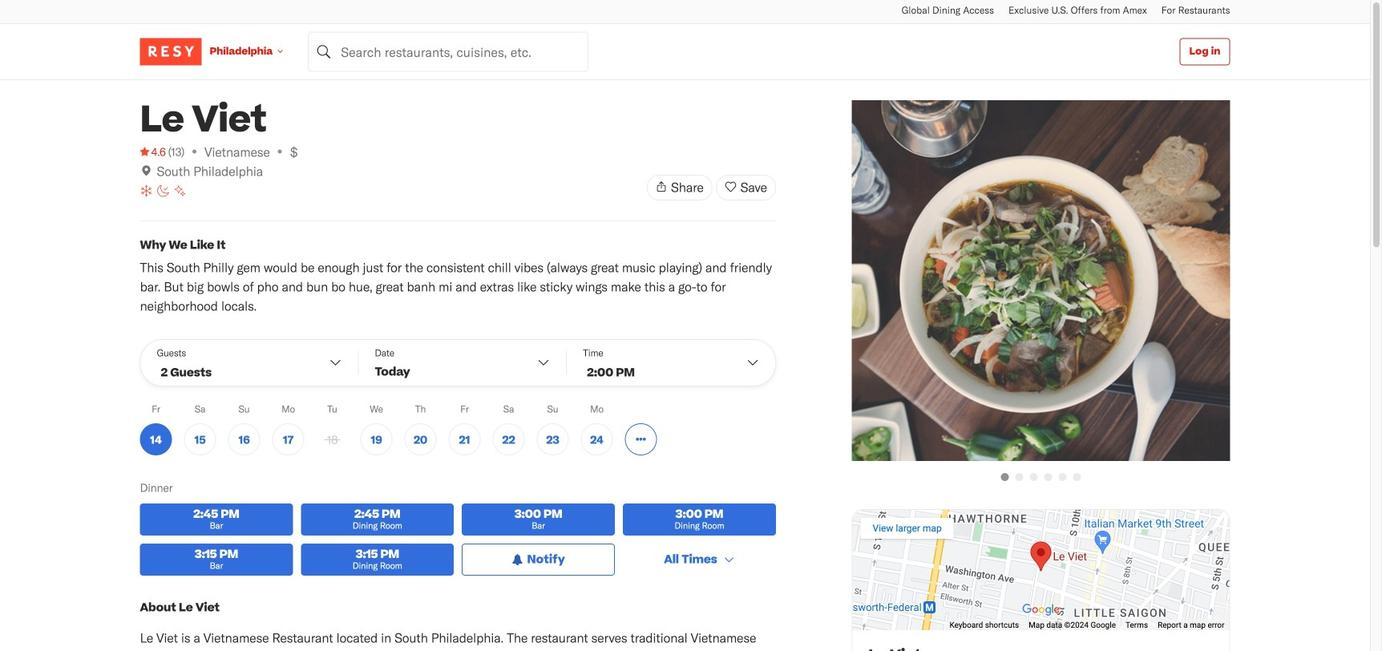 Task type: locate. For each thing, give the bounding box(es) containing it.
4.6 out of 5 stars image
[[140, 144, 166, 160]]

None field
[[308, 32, 589, 72]]



Task type: describe. For each thing, give the bounding box(es) containing it.
Search restaurants, cuisines, etc. text field
[[308, 32, 589, 72]]



Task type: vqa. For each thing, say whether or not it's contained in the screenshot.
4.8 out of 5 stars Icon
no



